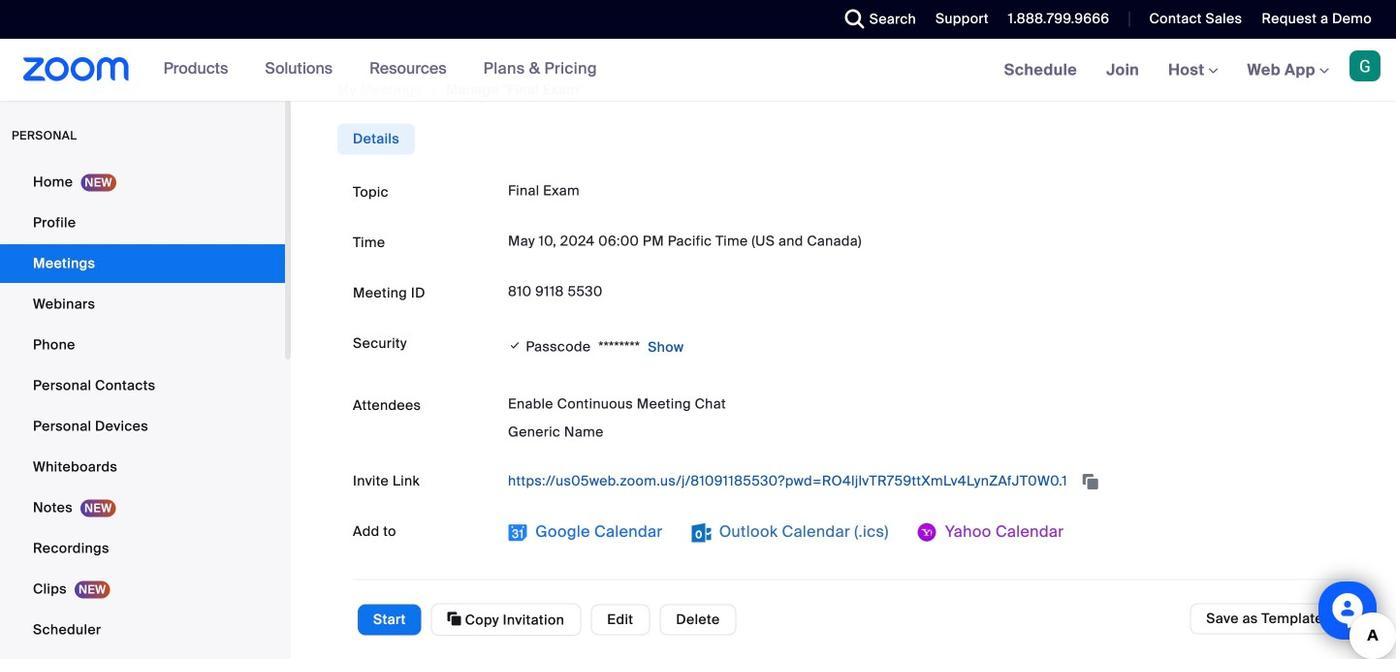 Task type: describe. For each thing, give the bounding box(es) containing it.
copy url image
[[1081, 475, 1100, 489]]

add to google calendar image
[[508, 523, 528, 543]]

manage my meeting tab control tab list
[[338, 124, 415, 155]]

profile picture image
[[1350, 50, 1381, 81]]

right image
[[428, 80, 440, 100]]

add to yahoo calendar image
[[918, 523, 938, 543]]



Task type: vqa. For each thing, say whether or not it's contained in the screenshot.
more image
no



Task type: locate. For each thing, give the bounding box(es) containing it.
personal menu menu
[[0, 163, 285, 659]]

checked image
[[508, 336, 522, 355]]

product information navigation
[[130, 39, 612, 101]]

meetings navigation
[[990, 39, 1397, 102]]

banner
[[0, 39, 1397, 102]]

tab
[[338, 124, 415, 155]]

add to outlook calendar (.ics) image
[[692, 523, 711, 543]]

zoom logo image
[[23, 57, 130, 81]]

manage final exam navigation
[[338, 80, 1350, 100]]

copy image
[[448, 611, 462, 628]]



